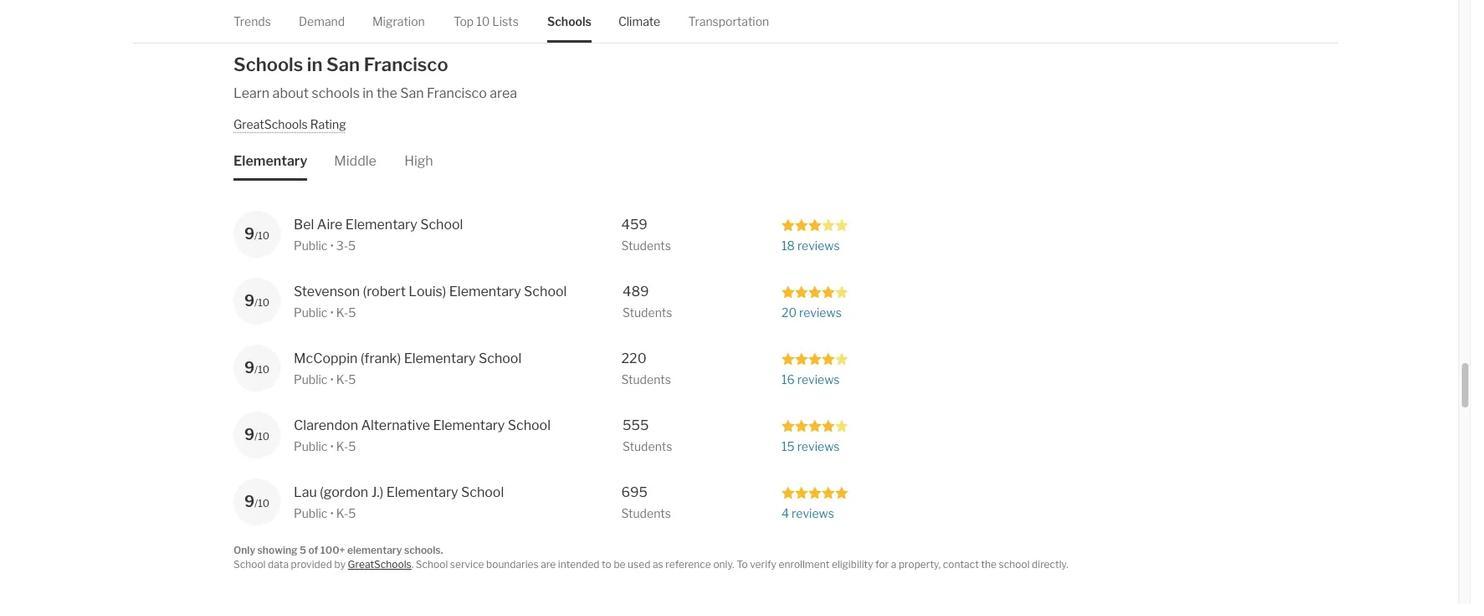 Task type: locate. For each thing, give the bounding box(es) containing it.
1 /10 from the top
[[255, 229, 270, 242]]

/10 left lau
[[255, 497, 270, 510]]

san
[[327, 53, 360, 75], [400, 85, 424, 101]]

/10 left clarendon
[[255, 430, 270, 443]]

10
[[477, 14, 490, 28]]

of
[[309, 544, 318, 557]]

in right schools
[[363, 85, 374, 101]]

schools in san francisco
[[234, 53, 448, 75]]

students down the 555
[[623, 440, 673, 454]]

provided
[[291, 558, 332, 571]]

0 vertical spatial greatschools
[[234, 117, 308, 131]]

greatschools up elementary element on the left
[[234, 117, 308, 131]]

boundaries
[[486, 558, 539, 571]]

• down clarendon
[[330, 440, 334, 454]]

school inside stevenson (robert louis) elementary school public • k-5
[[524, 284, 567, 300]]

greatschools link
[[348, 558, 412, 571]]

lau
[[294, 485, 317, 501]]

transportation link
[[689, 0, 770, 43]]

francisco left area
[[427, 85, 487, 101]]

k- down the stevenson
[[336, 306, 349, 320]]

2 /10 from the top
[[255, 296, 270, 309]]

enrollment
[[779, 558, 830, 571]]

• inside stevenson (robert louis) elementary school public • k-5
[[330, 306, 334, 320]]

1 vertical spatial francisco
[[427, 85, 487, 101]]

bel aire elementary school button
[[294, 215, 524, 235]]

• for bel
[[330, 239, 334, 253]]

1 horizontal spatial san
[[400, 85, 424, 101]]

•
[[330, 239, 334, 253], [330, 306, 334, 320], [330, 373, 334, 387], [330, 440, 334, 454], [330, 507, 334, 521]]

15 reviews
[[782, 440, 840, 454]]

/10 for lau
[[255, 497, 270, 510]]

in up schools
[[307, 53, 323, 75]]

5 left the of
[[300, 544, 307, 557]]

9 up 'only'
[[244, 493, 255, 511]]

• inside the clarendon alternative elementary school public • k-5
[[330, 440, 334, 454]]

2 public from the top
[[294, 306, 328, 320]]

0 vertical spatial rating 4.0 out of 5 element
[[782, 285, 849, 299]]

555 students
[[623, 418, 673, 454]]

rating 4.0 out of 5 element up 16 reviews
[[782, 352, 849, 366]]

lau (gordon j.) elementary school button
[[294, 483, 524, 503]]

elementary right louis)
[[449, 284, 521, 300]]

9 /10 left clarendon
[[244, 426, 270, 444]]

k- down mccoppin in the bottom left of the page
[[336, 373, 349, 387]]

220
[[622, 351, 647, 367]]

reviews right '15'
[[798, 440, 840, 454]]

francisco
[[364, 53, 448, 75], [427, 85, 487, 101]]

greatschools down the elementary
[[348, 558, 412, 571]]

3 public from the top
[[294, 373, 328, 387]]

1 • from the top
[[330, 239, 334, 253]]

reviews for 555
[[798, 440, 840, 454]]

/10
[[255, 229, 270, 242], [255, 296, 270, 309], [255, 363, 270, 376], [255, 430, 270, 443], [255, 497, 270, 510]]

16
[[782, 373, 795, 387]]

2 • from the top
[[330, 306, 334, 320]]

migration link
[[373, 0, 425, 43]]

• down (gordon
[[330, 507, 334, 521]]

students
[[622, 239, 671, 253], [623, 306, 673, 320], [622, 373, 671, 387], [623, 440, 673, 454], [622, 507, 671, 521]]

the
[[377, 85, 397, 101], [982, 558, 997, 571]]

elementary right j.)
[[387, 485, 458, 501]]

k- down clarendon
[[336, 440, 349, 454]]

schools
[[547, 14, 592, 28], [234, 53, 303, 75]]

trends link
[[234, 0, 271, 43]]

9 /10 left the stevenson
[[244, 292, 270, 310]]

public down the bel
[[294, 239, 328, 253]]

• down mccoppin in the bottom left of the page
[[330, 373, 334, 387]]

students for 489
[[623, 306, 673, 320]]

k- inside lau (gordon j.) elementary school public • k-5
[[336, 507, 349, 521]]

elementary right alternative
[[433, 418, 505, 434]]

2 vertical spatial rating 4.0 out of 5 element
[[782, 419, 849, 433]]

students down 459
[[622, 239, 671, 253]]

j.)
[[371, 485, 384, 501]]

public inside bel aire elementary school public • 3-5
[[294, 239, 328, 253]]

4 k- from the top
[[336, 507, 349, 521]]

francisco up learn about schools in the san francisco area
[[364, 53, 448, 75]]

/10 for bel
[[255, 229, 270, 242]]

5 down (gordon
[[349, 507, 356, 521]]

demand link
[[299, 0, 345, 43]]

public down the stevenson
[[294, 306, 328, 320]]

/10 left mccoppin in the bottom left of the page
[[255, 363, 270, 376]]

(gordon
[[320, 485, 369, 501]]

elementary down greatschools rating
[[234, 153, 308, 169]]

1 public from the top
[[294, 239, 328, 253]]

public inside the "mccoppin (frank) elementary school public • k-5"
[[294, 373, 328, 387]]

the left school
[[982, 558, 997, 571]]

rating 4.0 out of 5 element for 555
[[782, 419, 849, 433]]

elementary inside the "mccoppin (frank) elementary school public • k-5"
[[404, 351, 476, 367]]

school
[[999, 558, 1030, 571]]

students down 695 at the left of page
[[622, 507, 671, 521]]

rating 3.0 out of 5 element
[[782, 218, 849, 232]]

reviews right 16
[[798, 373, 840, 387]]

5 down the stevenson
[[349, 306, 356, 320]]

0 horizontal spatial schools
[[234, 53, 303, 75]]

0 vertical spatial the
[[377, 85, 397, 101]]

1 horizontal spatial the
[[982, 558, 997, 571]]

4 9 from the top
[[244, 426, 255, 444]]

public down clarendon
[[294, 440, 328, 454]]

3 9 from the top
[[244, 359, 255, 377]]

verify
[[750, 558, 777, 571]]

9 left clarendon
[[244, 426, 255, 444]]

9 left the bel
[[244, 225, 255, 243]]

public down mccoppin in the bottom left of the page
[[294, 373, 328, 387]]

1 vertical spatial greatschools
[[348, 558, 412, 571]]

4 public from the top
[[294, 440, 328, 454]]

0 vertical spatial schools
[[547, 14, 592, 28]]

k- down (gordon
[[336, 507, 349, 521]]

1 vertical spatial the
[[982, 558, 997, 571]]

695 students
[[622, 485, 671, 521]]

9 /10 left lau
[[244, 493, 270, 511]]

elementary
[[347, 544, 402, 557]]

• inside the "mccoppin (frank) elementary school public • k-5"
[[330, 373, 334, 387]]

5 9 from the top
[[244, 493, 255, 511]]

489
[[623, 284, 649, 300]]

1 k- from the top
[[336, 306, 349, 320]]

• inside lau (gordon j.) elementary school public • k-5
[[330, 507, 334, 521]]

high
[[405, 153, 433, 169]]

elementary inside lau (gordon j.) elementary school public • k-5
[[387, 485, 458, 501]]

public for mccoppin
[[294, 373, 328, 387]]

only.
[[714, 558, 735, 571]]

3 k- from the top
[[336, 440, 349, 454]]

elementary element
[[234, 132, 308, 181]]

1 horizontal spatial schools
[[547, 14, 592, 28]]

schools right the lists
[[547, 14, 592, 28]]

5 /10 from the top
[[255, 497, 270, 510]]

learn
[[234, 85, 270, 101]]

public down lau
[[294, 507, 328, 521]]

students down 489
[[623, 306, 673, 320]]

0 horizontal spatial greatschools
[[234, 117, 308, 131]]

1 vertical spatial in
[[363, 85, 374, 101]]

9 for lau (gordon j.) elementary school
[[244, 493, 255, 511]]

9 left the stevenson
[[244, 292, 255, 310]]

/10 left the stevenson
[[255, 296, 270, 309]]

4 9 /10 from the top
[[244, 426, 270, 444]]

3 9 /10 from the top
[[244, 359, 270, 377]]

• inside bel aire elementary school public • 3-5
[[330, 239, 334, 253]]

5 down mccoppin in the bottom left of the page
[[349, 373, 356, 387]]

9
[[244, 225, 255, 243], [244, 292, 255, 310], [244, 359, 255, 377], [244, 426, 255, 444], [244, 493, 255, 511]]

rating 4.0 out of 5 element up 15 reviews
[[782, 419, 849, 433]]

(frank)
[[361, 351, 401, 367]]

public inside the clarendon alternative elementary school public • k-5
[[294, 440, 328, 454]]

489 students
[[623, 284, 673, 320]]

• down the stevenson
[[330, 306, 334, 320]]

k-
[[336, 306, 349, 320], [336, 373, 349, 387], [336, 440, 349, 454], [336, 507, 349, 521]]

used
[[628, 558, 651, 571]]

k- inside stevenson (robert louis) elementary school public • k-5
[[336, 306, 349, 320]]

4 • from the top
[[330, 440, 334, 454]]

san up schools
[[327, 53, 360, 75]]

schools link
[[547, 0, 592, 43]]

4 /10 from the top
[[255, 430, 270, 443]]

/10 for clarendon
[[255, 430, 270, 443]]

elementary down stevenson (robert louis) elementary school public • k-5
[[404, 351, 476, 367]]

middle element
[[334, 132, 377, 181]]

greatschools rating
[[234, 117, 346, 131]]

mccoppin (frank) elementary school public • k-5
[[294, 351, 522, 387]]

climate
[[619, 14, 661, 28]]

9 /10 for lau (gordon j.) elementary school
[[244, 493, 270, 511]]

school inside the "mccoppin (frank) elementary school public • k-5"
[[479, 351, 522, 367]]

1 9 from the top
[[244, 225, 255, 243]]

9 left mccoppin in the bottom left of the page
[[244, 359, 255, 377]]

1 vertical spatial schools
[[234, 53, 303, 75]]

9 /10 left the bel
[[244, 225, 270, 243]]

.
[[412, 558, 414, 571]]

in
[[307, 53, 323, 75], [363, 85, 374, 101]]

5 public from the top
[[294, 507, 328, 521]]

1 9 /10 from the top
[[244, 225, 270, 243]]

5 down clarendon
[[349, 440, 356, 454]]

9 /10 for bel aire elementary school
[[244, 225, 270, 243]]

reference
[[666, 558, 712, 571]]

schools up 'learn'
[[234, 53, 303, 75]]

0 horizontal spatial in
[[307, 53, 323, 75]]

reviews right 20 on the right of page
[[800, 306, 842, 320]]

5 up the stevenson
[[348, 239, 356, 253]]

clarendon alternative elementary school public • k-5
[[294, 418, 551, 454]]

public
[[294, 239, 328, 253], [294, 306, 328, 320], [294, 373, 328, 387], [294, 440, 328, 454], [294, 507, 328, 521]]

elementary up 3-
[[346, 217, 418, 233]]

students down 220
[[622, 373, 671, 387]]

2 9 /10 from the top
[[244, 292, 270, 310]]

5 • from the top
[[330, 507, 334, 521]]

1 vertical spatial rating 4.0 out of 5 element
[[782, 352, 849, 366]]

reviews down rating 5.0 out of 5 element
[[792, 507, 835, 521]]

reviews down rating 3.0 out of 5 element
[[798, 239, 840, 253]]

5
[[348, 239, 356, 253], [349, 306, 356, 320], [349, 373, 356, 387], [349, 440, 356, 454], [349, 507, 356, 521], [300, 544, 307, 557]]

high element
[[405, 132, 433, 181]]

climate link
[[619, 0, 661, 43]]

5 inside the clarendon alternative elementary school public • k-5
[[349, 440, 356, 454]]

100+
[[321, 544, 345, 557]]

schools for schools
[[547, 14, 592, 28]]

the right schools
[[377, 85, 397, 101]]

1 horizontal spatial in
[[363, 85, 374, 101]]

0 vertical spatial san
[[327, 53, 360, 75]]

/10 left the bel
[[255, 229, 270, 242]]

2 rating 4.0 out of 5 element from the top
[[782, 352, 849, 366]]

459
[[622, 217, 648, 233]]

greatschools
[[234, 117, 308, 131], [348, 558, 412, 571]]

695
[[622, 485, 648, 501]]

middle
[[334, 153, 377, 169]]

3 • from the top
[[330, 373, 334, 387]]

san up high element
[[400, 85, 424, 101]]

2 9 from the top
[[244, 292, 255, 310]]

only showing 5 of                100+ elementary schools.
[[234, 544, 443, 557]]

5 inside the "mccoppin (frank) elementary school public • k-5"
[[349, 373, 356, 387]]

5 9 /10 from the top
[[244, 493, 270, 511]]

rating 4.0 out of 5 element up 20 reviews
[[782, 285, 849, 299]]

mccoppin (frank) elementary school button
[[294, 349, 524, 369]]

3 /10 from the top
[[255, 363, 270, 376]]

• left 3-
[[330, 239, 334, 253]]

3 rating 4.0 out of 5 element from the top
[[782, 419, 849, 433]]

1 rating 4.0 out of 5 element from the top
[[782, 285, 849, 299]]

school inside the clarendon alternative elementary school public • k-5
[[508, 418, 551, 434]]

1 vertical spatial san
[[400, 85, 424, 101]]

rating 4.0 out of 5 element
[[782, 285, 849, 299], [782, 352, 849, 366], [782, 419, 849, 433]]

0 horizontal spatial san
[[327, 53, 360, 75]]

/10 for mccoppin
[[255, 363, 270, 376]]

2 k- from the top
[[336, 373, 349, 387]]

9 /10
[[244, 225, 270, 243], [244, 292, 270, 310], [244, 359, 270, 377], [244, 426, 270, 444], [244, 493, 270, 511]]

reviews
[[798, 239, 840, 253], [800, 306, 842, 320], [798, 373, 840, 387], [798, 440, 840, 454], [792, 507, 835, 521]]

9 /10 left mccoppin in the bottom left of the page
[[244, 359, 270, 377]]



Task type: vqa. For each thing, say whether or not it's contained in the screenshot.
Public inside the lau (gordon j.) elementary school public • k-5
yes



Task type: describe. For each thing, give the bounding box(es) containing it.
directly.
[[1032, 558, 1069, 571]]

to
[[737, 558, 748, 571]]

intended
[[558, 558, 600, 571]]

data
[[268, 558, 289, 571]]

migration
[[373, 14, 425, 28]]

alternative
[[361, 418, 430, 434]]

a
[[891, 558, 897, 571]]

16 reviews
[[782, 373, 840, 387]]

schools.
[[404, 544, 443, 557]]

rating
[[310, 117, 346, 131]]

20
[[782, 306, 797, 320]]

elementary inside the clarendon alternative elementary school public • k-5
[[433, 418, 505, 434]]

bel
[[294, 217, 314, 233]]

• for mccoppin
[[330, 373, 334, 387]]

0 vertical spatial in
[[307, 53, 323, 75]]

rating 4.0 out of 5 element for 489
[[782, 285, 849, 299]]

showing
[[258, 544, 298, 557]]

15
[[782, 440, 795, 454]]

lau (gordon j.) elementary school public • k-5
[[294, 485, 504, 521]]

eligibility
[[832, 558, 874, 571]]

are
[[541, 558, 556, 571]]

to
[[602, 558, 612, 571]]

5 inside lau (gordon j.) elementary school public • k-5
[[349, 507, 356, 521]]

459 students
[[622, 217, 671, 253]]

schools for schools in san francisco
[[234, 53, 303, 75]]

3-
[[336, 239, 348, 253]]

reviews for 220
[[798, 373, 840, 387]]

k- inside the clarendon alternative elementary school public • k-5
[[336, 440, 349, 454]]

lists
[[493, 14, 519, 28]]

schools
[[312, 85, 360, 101]]

public inside lau (gordon j.) elementary school public • k-5
[[294, 507, 328, 521]]

about
[[273, 85, 309, 101]]

4 reviews
[[782, 507, 835, 521]]

mccoppin
[[294, 351, 358, 367]]

• for clarendon
[[330, 440, 334, 454]]

555
[[623, 418, 649, 434]]

trends
[[234, 14, 271, 28]]

area
[[490, 85, 517, 101]]

for
[[876, 558, 889, 571]]

rating 5.0 out of 5 element
[[782, 486, 849, 500]]

9 /10 for mccoppin (frank) elementary school
[[244, 359, 270, 377]]

reviews for 695
[[792, 507, 835, 521]]

by
[[334, 558, 346, 571]]

elementary inside stevenson (robert louis) elementary school public • k-5
[[449, 284, 521, 300]]

stevenson (robert louis) elementary school button
[[294, 282, 567, 302]]

only
[[234, 544, 255, 557]]

9 for mccoppin (frank) elementary school
[[244, 359, 255, 377]]

aire
[[317, 217, 343, 233]]

school inside lau (gordon j.) elementary school public • k-5
[[461, 485, 504, 501]]

top 10 lists link
[[454, 0, 519, 43]]

students for 555
[[623, 440, 673, 454]]

students for 220
[[622, 373, 671, 387]]

reviews for 459
[[798, 239, 840, 253]]

school inside bel aire elementary school public • 3-5
[[420, 217, 463, 233]]

9 for stevenson (robert louis) elementary school
[[244, 292, 255, 310]]

18 reviews
[[782, 239, 840, 253]]

be
[[614, 558, 626, 571]]

0 vertical spatial francisco
[[364, 53, 448, 75]]

clarendon alternative elementary school button
[[294, 416, 551, 436]]

transportation
[[689, 14, 770, 28]]

louis)
[[409, 284, 447, 300]]

public for clarendon
[[294, 440, 328, 454]]

stevenson (robert louis) elementary school public • k-5
[[294, 284, 567, 320]]

0 horizontal spatial the
[[377, 85, 397, 101]]

5 inside stevenson (robert louis) elementary school public • k-5
[[349, 306, 356, 320]]

as
[[653, 558, 664, 571]]

learn about schools in the san francisco area
[[234, 85, 517, 101]]

9 for bel aire elementary school
[[244, 225, 255, 243]]

/10 for stevenson
[[255, 296, 270, 309]]

9 /10 for clarendon alternative elementary school
[[244, 426, 270, 444]]

(robert
[[363, 284, 406, 300]]

220 students
[[622, 351, 671, 387]]

service
[[450, 558, 484, 571]]

1 horizontal spatial greatschools
[[348, 558, 412, 571]]

k- inside the "mccoppin (frank) elementary school public • k-5"
[[336, 373, 349, 387]]

20 reviews
[[782, 306, 842, 320]]

students for 459
[[622, 239, 671, 253]]

9 /10 for stevenson (robert louis) elementary school
[[244, 292, 270, 310]]

reviews for 489
[[800, 306, 842, 320]]

public for bel
[[294, 239, 328, 253]]

clarendon
[[294, 418, 358, 434]]

top 10 lists
[[454, 14, 519, 28]]

school data provided by greatschools . school service boundaries are intended to be used as reference only. to verify enrollment eligibility for a property, contact the school directly.
[[234, 558, 1069, 571]]

rating 4.0 out of 5 element for 220
[[782, 352, 849, 366]]

contact
[[943, 558, 979, 571]]

public inside stevenson (robert louis) elementary school public • k-5
[[294, 306, 328, 320]]

4
[[782, 507, 790, 521]]

students for 695
[[622, 507, 671, 521]]

elementary inside bel aire elementary school public • 3-5
[[346, 217, 418, 233]]

stevenson
[[294, 284, 360, 300]]

9 for clarendon alternative elementary school
[[244, 426, 255, 444]]

bel aire elementary school public • 3-5
[[294, 217, 463, 253]]

property,
[[899, 558, 941, 571]]

top
[[454, 14, 474, 28]]

demand
[[299, 14, 345, 28]]

18
[[782, 239, 795, 253]]

5 inside bel aire elementary school public • 3-5
[[348, 239, 356, 253]]



